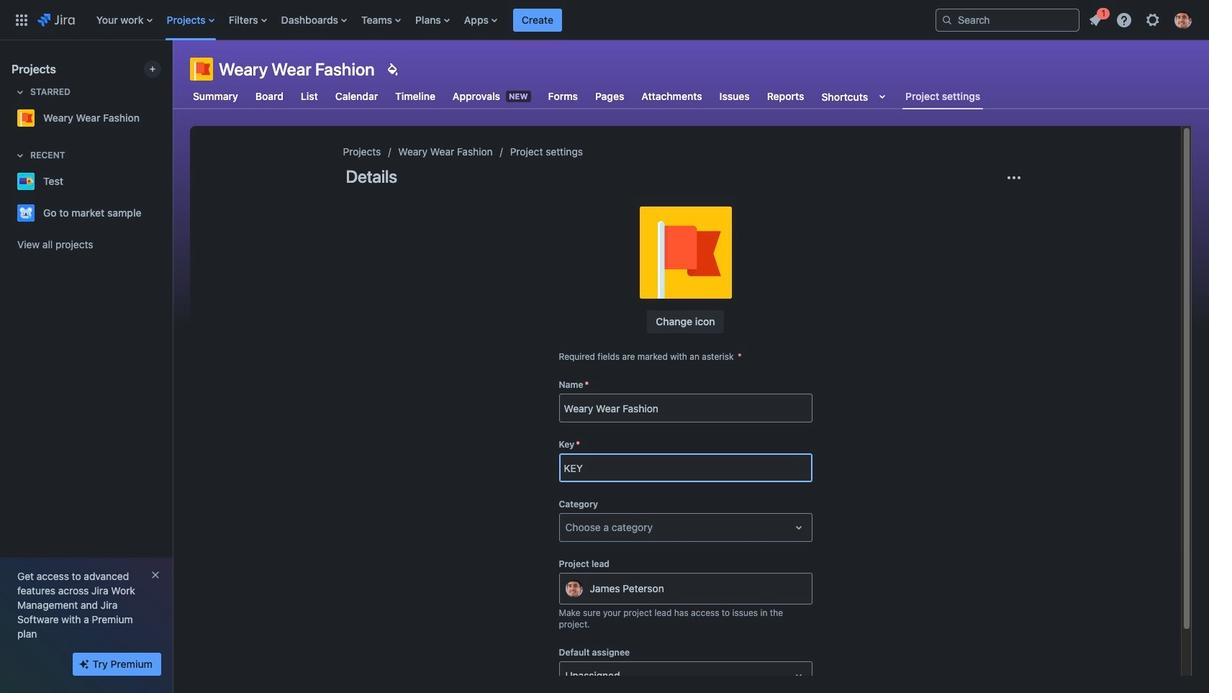 Task type: vqa. For each thing, say whether or not it's contained in the screenshot.
tree on the left within the Space element
no



Task type: describe. For each thing, give the bounding box(es) containing it.
2 add to starred image from the top
[[157, 204, 174, 222]]

1 horizontal spatial list item
[[1082, 5, 1110, 31]]

help image
[[1115, 11, 1133, 28]]

settings image
[[1144, 11, 1162, 28]]

create project image
[[147, 63, 158, 75]]

remove from starred image
[[157, 109, 174, 127]]

sidebar navigation image
[[157, 58, 189, 86]]

collapse recent projects image
[[12, 147, 29, 164]]

set project background image
[[383, 60, 401, 78]]

0 horizontal spatial list
[[89, 0, 924, 40]]



Task type: locate. For each thing, give the bounding box(es) containing it.
jira image
[[37, 11, 75, 28], [37, 11, 75, 28]]

None search field
[[936, 8, 1080, 31]]

0 horizontal spatial list item
[[513, 0, 562, 40]]

your profile and settings image
[[1174, 11, 1192, 28]]

list item
[[513, 0, 562, 40], [1082, 5, 1110, 31]]

search image
[[941, 14, 953, 26]]

1 horizontal spatial list
[[1082, 5, 1200, 33]]

1 vertical spatial add to starred image
[[157, 204, 174, 222]]

None text field
[[565, 520, 568, 535]]

project avatar image
[[639, 207, 732, 299]]

Search field
[[936, 8, 1080, 31]]

1 vertical spatial open image
[[790, 667, 807, 684]]

1 add to starred image from the top
[[157, 173, 174, 190]]

0 vertical spatial add to starred image
[[157, 173, 174, 190]]

notifications image
[[1087, 11, 1104, 28]]

1 open image from the top
[[790, 519, 807, 536]]

list
[[89, 0, 924, 40], [1082, 5, 1200, 33]]

None text field
[[565, 669, 568, 683]]

collapse starred projects image
[[12, 83, 29, 101]]

primary element
[[9, 0, 924, 40]]

open image
[[790, 519, 807, 536], [790, 667, 807, 684]]

2 open image from the top
[[790, 667, 807, 684]]

tab list
[[181, 83, 992, 109]]

0 vertical spatial open image
[[790, 519, 807, 536]]

add to starred image
[[157, 173, 174, 190], [157, 204, 174, 222]]

close premium upgrade banner image
[[150, 569, 161, 581]]

appswitcher icon image
[[13, 11, 30, 28]]

banner
[[0, 0, 1209, 40]]

None field
[[560, 395, 811, 421], [560, 455, 811, 481], [560, 395, 811, 421], [560, 455, 811, 481]]



